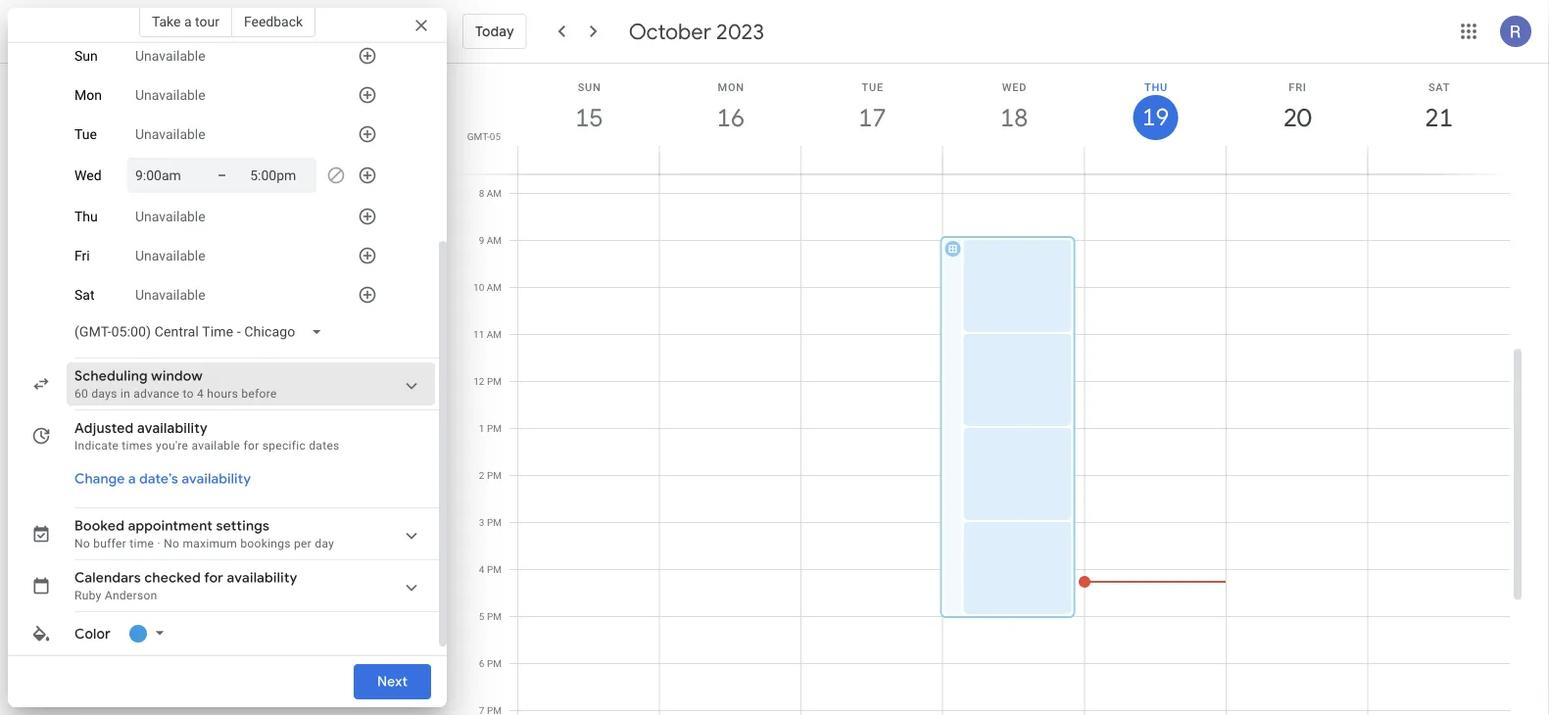 Task type: vqa. For each thing, say whether or not it's contained in the screenshot.


Task type: locate. For each thing, give the bounding box(es) containing it.
5 pm
[[479, 611, 502, 623]]

1 pm
[[479, 423, 502, 435]]

for left specific
[[244, 439, 259, 453]]

1 horizontal spatial fri
[[1289, 81, 1307, 93]]

no down booked
[[74, 537, 90, 551]]

unavailable for thu
[[135, 208, 205, 225]]

unavailable for tue
[[135, 126, 205, 142]]

pm right the 12
[[487, 376, 502, 388]]

pm for 12 pm
[[487, 376, 502, 388]]

17 column header
[[801, 64, 943, 174]]

2023
[[716, 18, 764, 45]]

0 vertical spatial availability
[[137, 419, 208, 437]]

saturday, october 21 element
[[1417, 95, 1462, 140]]

0 vertical spatial sun
[[74, 48, 98, 64]]

pm for 3 pm
[[487, 517, 502, 529]]

am right 11
[[487, 329, 502, 341]]

12 pm
[[474, 376, 502, 388]]

am
[[487, 188, 502, 199], [487, 235, 502, 246], [487, 282, 502, 293], [487, 329, 502, 341]]

4 unavailable from the top
[[135, 208, 205, 225]]

take a tour
[[152, 13, 219, 29]]

6 unavailable from the top
[[135, 287, 205, 303]]

tue
[[862, 81, 884, 93], [74, 126, 97, 142]]

1 horizontal spatial a
[[184, 13, 192, 29]]

0 vertical spatial tue
[[862, 81, 884, 93]]

4 pm
[[479, 564, 502, 576]]

fri
[[1289, 81, 1307, 93], [74, 248, 90, 264]]

mon for mon 16
[[718, 81, 745, 93]]

unavailable for sun
[[135, 48, 205, 64]]

mon 16
[[716, 81, 745, 134]]

0 vertical spatial wed
[[1002, 81, 1027, 93]]

–
[[218, 167, 227, 183]]

4 down the 3
[[479, 564, 485, 576]]

5 unavailable from the top
[[135, 248, 205, 264]]

19 column header
[[1084, 64, 1227, 174]]

1 vertical spatial availability
[[182, 470, 251, 488]]

0 vertical spatial fri
[[1289, 81, 1307, 93]]

6 pm
[[479, 658, 502, 670]]

calendars
[[74, 569, 141, 587]]

0 horizontal spatial a
[[128, 470, 136, 488]]

1 vertical spatial fri
[[74, 248, 90, 264]]

wed left start time on wednesdays text field
[[74, 167, 101, 183]]

None field
[[67, 315, 338, 350]]

no right ·
[[164, 537, 179, 551]]

0 horizontal spatial sat
[[74, 287, 95, 303]]

sat inside sat 21
[[1429, 81, 1450, 93]]

wed inside wed 18
[[1002, 81, 1027, 93]]

sat up scheduling
[[74, 287, 95, 303]]

1 horizontal spatial mon
[[718, 81, 745, 93]]

0 vertical spatial 4
[[197, 387, 204, 401]]

tue for tue 17
[[862, 81, 884, 93]]

0 vertical spatial a
[[184, 13, 192, 29]]

1 horizontal spatial wed
[[1002, 81, 1027, 93]]

1 horizontal spatial thu
[[1144, 81, 1168, 93]]

availability down the available
[[182, 470, 251, 488]]

10 am
[[473, 282, 502, 293]]

change
[[74, 470, 125, 488]]

9 am
[[479, 235, 502, 246]]

0 horizontal spatial no
[[74, 537, 90, 551]]

0 horizontal spatial sun
[[74, 48, 98, 64]]

take
[[152, 13, 181, 29]]

am right 8
[[487, 188, 502, 199]]

1
[[479, 423, 485, 435]]

indicate
[[74, 439, 119, 453]]

fri for fri
[[74, 248, 90, 264]]

before
[[241, 387, 277, 401]]

pm right 6
[[487, 658, 502, 670]]

grid
[[455, 64, 1526, 715]]

0 horizontal spatial for
[[204, 569, 223, 587]]

wednesday, october 18 element
[[992, 95, 1037, 140]]

sunday, october 15 element
[[567, 95, 612, 140]]

per
[[294, 537, 312, 551]]

2 vertical spatial availability
[[227, 569, 297, 587]]

1 vertical spatial a
[[128, 470, 136, 488]]

1 vertical spatial tue
[[74, 126, 97, 142]]

1 vertical spatial thu
[[74, 208, 98, 225]]

1 horizontal spatial sun
[[578, 81, 601, 93]]

a left tour at the left top
[[184, 13, 192, 29]]

19
[[1141, 102, 1168, 133]]

tuesday, october 17 element
[[850, 95, 895, 140]]

7 pm from the top
[[487, 658, 502, 670]]

16 column header
[[659, 64, 802, 174]]

1 vertical spatial wed
[[74, 167, 101, 183]]

availability for date's
[[182, 470, 251, 488]]

availability up you're
[[137, 419, 208, 437]]

1 am from the top
[[487, 188, 502, 199]]

availability down bookings
[[227, 569, 297, 587]]

maximum
[[183, 537, 237, 551]]

End time on Wednesdays text field
[[250, 164, 309, 187]]

today button
[[462, 8, 527, 55]]

1 pm from the top
[[487, 376, 502, 388]]

1 vertical spatial sat
[[74, 287, 95, 303]]

availability for for
[[227, 569, 297, 587]]

am for 10 am
[[487, 282, 502, 293]]

4 am from the top
[[487, 329, 502, 341]]

sat for sat 21
[[1429, 81, 1450, 93]]

wed up wednesday, october 18 element
[[1002, 81, 1027, 93]]

mon inside mon 16
[[718, 81, 745, 93]]

am for 8 am
[[487, 188, 502, 199]]

1 vertical spatial sun
[[578, 81, 601, 93]]

booked
[[74, 517, 125, 535]]

0 horizontal spatial thu
[[74, 208, 98, 225]]

0 vertical spatial sat
[[1429, 81, 1450, 93]]

a inside button
[[128, 470, 136, 488]]

next
[[377, 673, 408, 691]]

scheduling
[[74, 367, 148, 385]]

availability inside adjusted availability indicate times you're available for specific dates
[[137, 419, 208, 437]]

0 horizontal spatial fri
[[74, 248, 90, 264]]

tue inside "tue 17"
[[862, 81, 884, 93]]

pm right 5
[[487, 611, 502, 623]]

18 column header
[[942, 64, 1085, 174]]

ruby
[[74, 589, 101, 603]]

fri for fri 20
[[1289, 81, 1307, 93]]

a
[[184, 13, 192, 29], [128, 470, 136, 488]]

1 horizontal spatial sat
[[1429, 81, 1450, 93]]

wed 18
[[999, 81, 1027, 134]]

sun for sun 15
[[578, 81, 601, 93]]

3 am from the top
[[487, 282, 502, 293]]

2 pm from the top
[[487, 423, 502, 435]]

unavailable
[[135, 48, 205, 64], [135, 87, 205, 103], [135, 126, 205, 142], [135, 208, 205, 225], [135, 248, 205, 264], [135, 287, 205, 303]]

for inside adjusted availability indicate times you're available for specific dates
[[244, 439, 259, 453]]

2 unavailable from the top
[[135, 87, 205, 103]]

take a tour button
[[139, 6, 232, 37]]

october 2023
[[629, 18, 764, 45]]

1 horizontal spatial for
[[244, 439, 259, 453]]

tue 17
[[857, 81, 885, 134]]

8 am
[[479, 188, 502, 199]]

4 pm from the top
[[487, 517, 502, 529]]

1 vertical spatial 4
[[479, 564, 485, 576]]

pm right 1 in the bottom left of the page
[[487, 423, 502, 435]]

pm down "3 pm" in the bottom of the page
[[487, 564, 502, 576]]

1 horizontal spatial no
[[164, 537, 179, 551]]

bookings
[[240, 537, 291, 551]]

am right 10
[[487, 282, 502, 293]]

anderson
[[105, 589, 157, 603]]

sun inside sun 15
[[578, 81, 601, 93]]

time
[[130, 537, 154, 551]]

a inside button
[[184, 13, 192, 29]]

sat up the saturday, october 21 element
[[1429, 81, 1450, 93]]

availability inside button
[[182, 470, 251, 488]]

monday, october 16 element
[[708, 95, 753, 140]]

pm right 2
[[487, 470, 502, 482]]

05
[[490, 130, 501, 142]]

a left date's
[[128, 470, 136, 488]]

availability
[[137, 419, 208, 437], [182, 470, 251, 488], [227, 569, 297, 587]]

3 pm from the top
[[487, 470, 502, 482]]

thu
[[1144, 81, 1168, 93], [74, 208, 98, 225]]

60
[[74, 387, 88, 401]]

pm for 4 pm
[[487, 564, 502, 576]]

pm
[[487, 376, 502, 388], [487, 423, 502, 435], [487, 470, 502, 482], [487, 517, 502, 529], [487, 564, 502, 576], [487, 611, 502, 623], [487, 658, 502, 670]]

a for change
[[128, 470, 136, 488]]

4
[[197, 387, 204, 401], [479, 564, 485, 576]]

buffer
[[93, 537, 126, 551]]

fri inside fri 20
[[1289, 81, 1307, 93]]

1 unavailable from the top
[[135, 48, 205, 64]]

0 vertical spatial thu
[[1144, 81, 1168, 93]]

0 horizontal spatial mon
[[74, 87, 102, 103]]

am right 9 at the left top
[[487, 235, 502, 246]]

pm right the 3
[[487, 517, 502, 529]]

0 horizontal spatial wed
[[74, 167, 101, 183]]

11 am
[[473, 329, 502, 341]]

2
[[479, 470, 485, 482]]

sat
[[1429, 81, 1450, 93], [74, 287, 95, 303]]

6 pm from the top
[[487, 611, 502, 623]]

1 horizontal spatial tue
[[862, 81, 884, 93]]

4 right to
[[197, 387, 204, 401]]

thu inside 'thu 19'
[[1144, 81, 1168, 93]]

sun
[[74, 48, 98, 64], [578, 81, 601, 93]]

change a date's availability button
[[67, 462, 259, 497]]

sun for sun
[[74, 48, 98, 64]]

am for 9 am
[[487, 235, 502, 246]]

0 horizontal spatial 4
[[197, 387, 204, 401]]

friday, october 20 element
[[1275, 95, 1320, 140]]

21 column header
[[1367, 64, 1510, 174]]

0 horizontal spatial tue
[[74, 126, 97, 142]]

grid containing 15
[[455, 64, 1526, 715]]

5 pm from the top
[[487, 564, 502, 576]]

3 unavailable from the top
[[135, 126, 205, 142]]

1 vertical spatial for
[[204, 569, 223, 587]]

for down maximum
[[204, 569, 223, 587]]

tue for tue
[[74, 126, 97, 142]]

0 vertical spatial for
[[244, 439, 259, 453]]

wed
[[1002, 81, 1027, 93], [74, 167, 101, 183]]

availability inside calendars checked for availability ruby anderson
[[227, 569, 297, 587]]

for
[[244, 439, 259, 453], [204, 569, 223, 587]]

2 am from the top
[[487, 235, 502, 246]]



Task type: describe. For each thing, give the bounding box(es) containing it.
pm for 6 pm
[[487, 658, 502, 670]]

settings
[[216, 517, 270, 535]]

18
[[999, 101, 1027, 134]]

specific
[[262, 439, 306, 453]]

5
[[479, 611, 485, 623]]

8
[[479, 188, 484, 199]]

12
[[474, 376, 485, 388]]

unavailable for mon
[[135, 87, 205, 103]]

in
[[120, 387, 130, 401]]

20
[[1282, 101, 1310, 134]]

next button
[[354, 658, 431, 706]]

times
[[122, 439, 153, 453]]

days
[[91, 387, 117, 401]]

wed for wed 18
[[1002, 81, 1027, 93]]

for inside calendars checked for availability ruby anderson
[[204, 569, 223, 587]]

october
[[629, 18, 711, 45]]

day
[[315, 537, 334, 551]]

unavailable all day image
[[321, 160, 352, 191]]

gmt-05
[[467, 130, 501, 142]]

6
[[479, 658, 485, 670]]

gmt-
[[467, 130, 490, 142]]

hours
[[207, 387, 238, 401]]

window
[[151, 367, 203, 385]]

2 no from the left
[[164, 537, 179, 551]]

4 inside scheduling window 60 days in advance to 4 hours before
[[197, 387, 204, 401]]

mon for mon
[[74, 87, 102, 103]]

calendars checked for availability ruby anderson
[[74, 569, 297, 603]]

unavailable for sat
[[135, 287, 205, 303]]

today
[[475, 23, 514, 40]]

3
[[479, 517, 485, 529]]

adjusted availability indicate times you're available for specific dates
[[74, 419, 340, 453]]

appointment
[[128, 517, 213, 535]]

available
[[192, 439, 240, 453]]

1 no from the left
[[74, 537, 90, 551]]

dates
[[309, 439, 340, 453]]

am for 11 am
[[487, 329, 502, 341]]

booked appointment settings no buffer time · no maximum bookings per day
[[74, 517, 334, 551]]

15 column header
[[517, 64, 660, 174]]

20 column header
[[1226, 64, 1368, 174]]

advance
[[134, 387, 180, 401]]

thu for thu
[[74, 208, 98, 225]]

pm for 2 pm
[[487, 470, 502, 482]]

feedback button
[[232, 6, 316, 37]]

17
[[857, 101, 885, 134]]

1 horizontal spatial 4
[[479, 564, 485, 576]]

fri 20
[[1282, 81, 1310, 134]]

9
[[479, 235, 484, 246]]

adjusted
[[74, 419, 134, 437]]

feedback
[[244, 13, 303, 29]]

11
[[473, 329, 484, 341]]

thursday, october 19, today element
[[1133, 95, 1178, 140]]

change a date's availability
[[74, 470, 251, 488]]

sat for sat
[[74, 287, 95, 303]]

a for take
[[184, 13, 192, 29]]

pm for 5 pm
[[487, 611, 502, 623]]

to
[[183, 387, 194, 401]]

3 pm
[[479, 517, 502, 529]]

pm for 1 pm
[[487, 423, 502, 435]]

2 pm
[[479, 470, 502, 482]]

21
[[1424, 101, 1452, 134]]

15
[[574, 101, 602, 134]]

sun 15
[[574, 81, 602, 134]]

date's
[[139, 470, 178, 488]]

sat 21
[[1424, 81, 1452, 134]]

unavailable for fri
[[135, 248, 205, 264]]

10
[[473, 282, 484, 293]]

thu 19
[[1141, 81, 1168, 133]]

checked
[[144, 569, 201, 587]]

scheduling window 60 days in advance to 4 hours before
[[74, 367, 277, 401]]

wed for wed
[[74, 167, 101, 183]]

Start time on Wednesdays text field
[[135, 164, 194, 187]]

thu for thu 19
[[1144, 81, 1168, 93]]

color
[[74, 625, 111, 643]]

you're
[[156, 439, 188, 453]]

·
[[157, 537, 161, 551]]

tour
[[195, 13, 219, 29]]

16
[[716, 101, 744, 134]]



